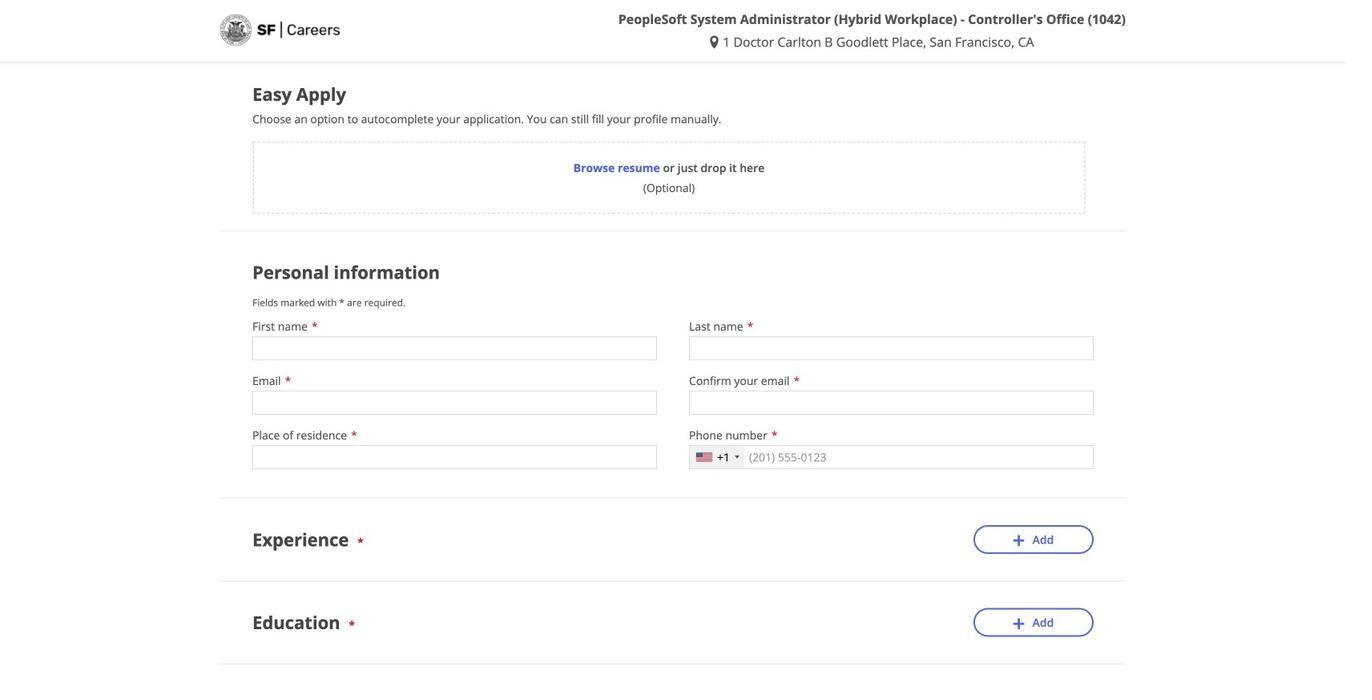Task type: describe. For each thing, give the bounding box(es) containing it.
city and county of san francisco logo image
[[220, 14, 341, 46]]



Task type: vqa. For each thing, say whether or not it's contained in the screenshot.
Location icon
yes



Task type: locate. For each thing, give the bounding box(es) containing it.
location image
[[710, 36, 723, 49]]



